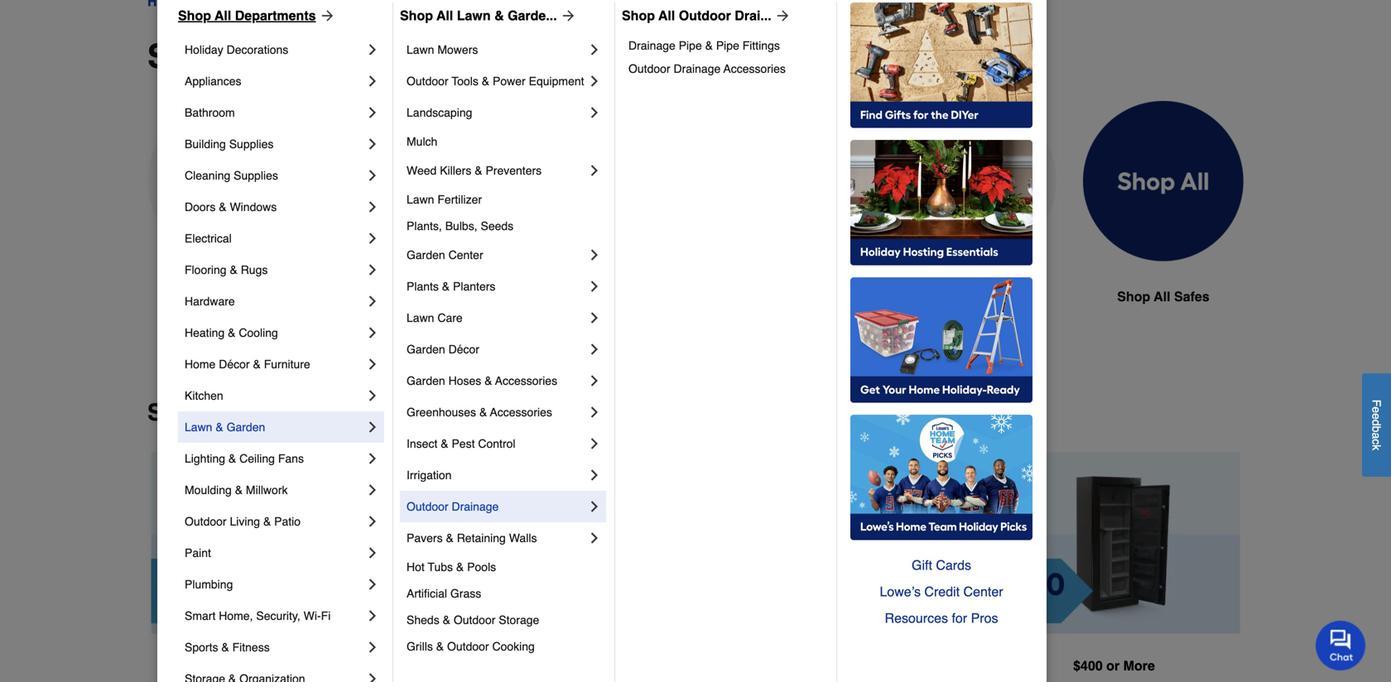 Task type: vqa. For each thing, say whether or not it's contained in the screenshot.
truck filled icon associated with pickup image
no



Task type: locate. For each thing, give the bounding box(es) containing it.
file safes
[[946, 289, 1008, 304]]

garden hoses & accessories link
[[407, 365, 587, 397]]

garden inside 'garden décor' link
[[407, 343, 445, 356]]

chevron right image
[[587, 41, 603, 58], [364, 73, 381, 89], [587, 73, 603, 89], [587, 104, 603, 121], [364, 199, 381, 215], [364, 230, 381, 247], [587, 247, 603, 263], [587, 341, 603, 358], [364, 356, 381, 373], [364, 388, 381, 404], [364, 419, 381, 436], [364, 451, 381, 467], [364, 482, 381, 499], [587, 499, 603, 515], [364, 545, 381, 562], [364, 640, 381, 656]]

grills & outdoor cooking
[[407, 640, 535, 654]]

1 vertical spatial home
[[185, 358, 216, 371]]

holiday hosting essentials. image
[[851, 140, 1033, 266]]

or
[[266, 658, 280, 674]]

chevron right image
[[364, 41, 381, 58], [364, 104, 381, 121], [364, 136, 381, 152], [587, 162, 603, 179], [364, 167, 381, 184], [364, 262, 381, 278], [587, 278, 603, 295], [364, 293, 381, 310], [587, 310, 603, 326], [364, 325, 381, 341], [587, 373, 603, 389], [587, 404, 603, 421], [587, 436, 603, 452], [587, 467, 603, 484], [364, 514, 381, 530], [587, 530, 603, 547], [364, 577, 381, 593], [364, 608, 381, 625], [364, 671, 381, 683]]

drainage down drainage pipe & pipe fittings
[[674, 62, 721, 75]]

chevron right image for lawn mowers
[[587, 41, 603, 58]]

outdoor up drainage pipe & pipe fittings
[[679, 8, 731, 23]]

outdoor inside outdoor drainage link
[[407, 500, 449, 514]]

home décor & furniture
[[185, 358, 310, 371]]

supplies up cleaning supplies
[[229, 138, 274, 151]]

& right killers
[[475, 164, 483, 177]]

1 horizontal spatial shop
[[400, 8, 433, 23]]

& left furniture on the bottom left of page
[[253, 358, 261, 371]]

chevron right image for flooring & rugs
[[364, 262, 381, 278]]

lawn up plants,
[[407, 193, 434, 206]]

center down bulbs,
[[449, 249, 483, 262]]

center up pros
[[964, 584, 1004, 600]]

patio
[[274, 515, 301, 529]]

2 vertical spatial drainage
[[452, 500, 499, 514]]

lawn
[[457, 8, 491, 23], [407, 43, 434, 56], [407, 193, 434, 206], [407, 311, 434, 325], [185, 421, 212, 434]]

0 horizontal spatial home
[[185, 358, 216, 371]]

home for home décor & furniture
[[185, 358, 216, 371]]

décor up the hoses
[[449, 343, 480, 356]]

lawn mowers link
[[407, 34, 587, 65]]

& right doors
[[219, 200, 227, 214]]

pavers & retaining walls
[[407, 532, 537, 545]]

shop for shop all safes
[[1118, 289, 1151, 304]]

center
[[449, 249, 483, 262], [964, 584, 1004, 600]]

accessories for greenhouses & accessories
[[490, 406, 552, 419]]

1 vertical spatial drainage
[[674, 62, 721, 75]]

accessories
[[724, 62, 786, 75], [495, 374, 558, 388], [490, 406, 552, 419]]

$200
[[799, 659, 828, 674]]

arrow right image
[[557, 7, 577, 24], [772, 7, 792, 24]]

get your home holiday-ready. image
[[851, 278, 1033, 403]]

outdoor down drainage pipe & pipe fittings
[[629, 62, 671, 75]]

planters
[[453, 280, 496, 293]]

tubs
[[428, 561, 453, 574]]

departments
[[235, 8, 316, 23]]

shop for shop all outdoor drai...
[[622, 8, 655, 23]]

shop up drainage pipe & pipe fittings
[[622, 8, 655, 23]]

gun safes link
[[335, 101, 495, 347]]

security,
[[256, 610, 301, 623]]

preventers
[[486, 164, 542, 177]]

accessories up greenhouses & accessories link
[[495, 374, 558, 388]]

0 horizontal spatial pipe
[[679, 39, 702, 52]]

heating & cooling link
[[185, 317, 364, 349]]

all inside 'link'
[[437, 8, 453, 23]]

0 horizontal spatial décor
[[219, 358, 250, 371]]

outdoor down the sheds & outdoor storage
[[447, 640, 489, 654]]

insect
[[407, 437, 438, 451]]

all for departments
[[215, 8, 231, 23]]

millwork
[[246, 484, 288, 497]]

1 horizontal spatial shop
[[1118, 289, 1151, 304]]

furniture
[[264, 358, 310, 371]]

1 pipe from the left
[[679, 39, 702, 52]]

outdoor drainage link
[[407, 491, 587, 523]]

living
[[230, 515, 260, 529]]

$400 or more. image
[[988, 453, 1241, 634]]

1 horizontal spatial décor
[[449, 343, 480, 356]]

décor for departments
[[219, 358, 250, 371]]

& left ceiling
[[229, 452, 236, 466]]

chevron right image for electrical
[[364, 230, 381, 247]]

shop all safes link
[[1084, 101, 1244, 347]]

2 vertical spatial accessories
[[490, 406, 552, 419]]

cleaning supplies
[[185, 169, 278, 182]]

3 shop from the left
[[622, 8, 655, 23]]

shop
[[178, 8, 211, 23], [400, 8, 433, 23], [622, 8, 655, 23]]

shop up holiday
[[178, 8, 211, 23]]

shop for shop all departments
[[178, 8, 211, 23]]

garden up the lighting & ceiling fans
[[227, 421, 265, 434]]

doors
[[185, 200, 216, 214]]

greenhouses & accessories
[[407, 406, 552, 419]]

chevron right image for garden décor
[[587, 341, 603, 358]]

shop inside shop all outdoor drai... "link"
[[622, 8, 655, 23]]

supplies inside "link"
[[229, 138, 274, 151]]

& right sports
[[221, 641, 229, 654]]

2 horizontal spatial shop
[[622, 8, 655, 23]]

supplies up windows
[[234, 169, 278, 182]]

retaining
[[457, 532, 506, 545]]

drainage pipe & pipe fittings
[[629, 39, 780, 52]]

garden down lawn care
[[407, 343, 445, 356]]

garden up "greenhouses"
[[407, 374, 445, 388]]

safes for home safes
[[605, 289, 640, 304]]

chevron right image for moulding & millwork
[[364, 482, 381, 499]]

sports & fitness
[[185, 641, 270, 654]]

$400 or more
[[1074, 658, 1155, 674]]

bulbs,
[[445, 220, 478, 233]]

outdoor inside outdoor drainage accessories link
[[629, 62, 671, 75]]

grass
[[451, 587, 481, 601]]

chevron right image for home décor & furniture
[[364, 356, 381, 373]]

pipe up outdoor drainage accessories link
[[716, 39, 740, 52]]

shop inside 'shop all lawn & garde...' 'link'
[[400, 8, 433, 23]]

outdoor
[[679, 8, 731, 23], [629, 62, 671, 75], [407, 75, 449, 88], [407, 500, 449, 514], [185, 515, 227, 529], [454, 614, 496, 627], [447, 640, 489, 654]]

garden inside garden hoses & accessories link
[[407, 374, 445, 388]]

safes inside "link"
[[972, 289, 1008, 304]]

chevron right image for plumbing
[[364, 577, 381, 593]]

chevron right image for lawn & garden
[[364, 419, 381, 436]]

outdoor up the landscaping
[[407, 75, 449, 88]]

hoses
[[449, 374, 482, 388]]

chevron right image for outdoor drainage
[[587, 499, 603, 515]]

$400
[[843, 659, 872, 674]]

lawn fertilizer
[[407, 193, 482, 206]]

lawn down gun safes
[[407, 311, 434, 325]]

garden
[[407, 249, 445, 262], [407, 343, 445, 356], [407, 374, 445, 388], [227, 421, 265, 434]]

2 arrow right image from the left
[[772, 7, 792, 24]]

chevron right image for weed killers & preventers
[[587, 162, 603, 179]]

smart home, security, wi-fi link
[[185, 601, 364, 632]]

ceiling
[[240, 452, 275, 466]]

bathroom
[[185, 106, 235, 119]]

plants & planters
[[407, 280, 496, 293]]

garden hoses & accessories
[[407, 374, 558, 388]]

kitchen
[[185, 389, 223, 403]]

& right tools
[[482, 75, 490, 88]]

rugs
[[241, 263, 268, 277]]

lawn down 'kitchen'
[[185, 421, 212, 434]]

grills
[[407, 640, 433, 654]]

fi
[[321, 610, 331, 623]]

safes for file safes
[[972, 289, 1008, 304]]

drainage for outdoor drainage
[[452, 500, 499, 514]]

1 vertical spatial shop
[[147, 400, 205, 426]]

outdoor tools & power equipment link
[[407, 65, 587, 97]]

insect & pest control
[[407, 437, 516, 451]]

arrow right image inside shop all outdoor drai... "link"
[[772, 7, 792, 24]]

garden for garden center
[[407, 249, 445, 262]]

flooring
[[185, 263, 227, 277]]

outdoor up grills & outdoor cooking
[[454, 614, 496, 627]]

pipe up outdoor drainage accessories
[[679, 39, 702, 52]]

& inside 'link'
[[495, 8, 504, 23]]

1 horizontal spatial pipe
[[716, 39, 740, 52]]

& right plants
[[442, 280, 450, 293]]

outdoor inside outdoor tools & power equipment link
[[407, 75, 449, 88]]

lawn up mowers
[[457, 8, 491, 23]]

chevron right image for sports & fitness
[[364, 640, 381, 656]]

1 arrow right image from the left
[[557, 7, 577, 24]]

outdoor inside shop all outdoor drai... "link"
[[679, 8, 731, 23]]

arrow right image
[[316, 7, 336, 24]]

garden down plants,
[[407, 249, 445, 262]]

pipe
[[679, 39, 702, 52], [716, 39, 740, 52]]

lawn left mowers
[[407, 43, 434, 56]]

& left garde... at the top of the page
[[495, 8, 504, 23]]

1 horizontal spatial home
[[564, 289, 601, 304]]

outdoor inside outdoor living & patio link
[[185, 515, 227, 529]]

drainage pipe & pipe fittings link
[[629, 34, 825, 57]]

f
[[1371, 400, 1384, 407]]

pools
[[467, 561, 496, 574]]

credit
[[925, 584, 960, 600]]

shop inside shop all departments link
[[178, 8, 211, 23]]

accessories up control
[[490, 406, 552, 419]]

fireproof
[[179, 289, 237, 304]]

1 vertical spatial décor
[[219, 358, 250, 371]]

outdoor tools & power equipment
[[407, 75, 584, 88]]

chevron right image for lawn care
[[587, 310, 603, 326]]

killers
[[440, 164, 472, 177]]

shop
[[1118, 289, 1151, 304], [147, 400, 205, 426]]

file
[[946, 289, 969, 304]]

1 horizontal spatial arrow right image
[[772, 7, 792, 24]]

chevron right image for garden hoses & accessories
[[587, 373, 603, 389]]

drainage down shop all outdoor drai...
[[629, 39, 676, 52]]

lowe's home team holiday picks. image
[[851, 415, 1033, 541]]

smart home, security, wi-fi
[[185, 610, 331, 623]]

a black honeywell chest safe with the top open. image
[[709, 101, 870, 262]]

0 horizontal spatial arrow right image
[[557, 7, 577, 24]]

&
[[495, 8, 504, 23], [705, 39, 713, 52], [482, 75, 490, 88], [475, 164, 483, 177], [219, 200, 227, 214], [230, 263, 238, 277], [442, 280, 450, 293], [228, 326, 236, 340], [253, 358, 261, 371], [485, 374, 492, 388], [480, 406, 487, 419], [216, 421, 223, 434], [441, 437, 449, 451], [229, 452, 236, 466], [235, 484, 243, 497], [263, 515, 271, 529], [446, 532, 454, 545], [456, 561, 464, 574], [443, 614, 451, 627], [436, 640, 444, 654], [221, 641, 229, 654]]

arrow right image up equipment
[[557, 7, 577, 24]]

0 horizontal spatial shop
[[147, 400, 205, 426]]

gun
[[382, 289, 409, 304]]

shop for shop all lawn & garde...
[[400, 8, 433, 23]]

resources for pros link
[[851, 606, 1033, 632]]

seeds
[[481, 220, 514, 233]]

garden for garden hoses & accessories
[[407, 374, 445, 388]]

arrow right image up fittings at the right of the page
[[772, 7, 792, 24]]

outdoor down irrigation
[[407, 500, 449, 514]]

shop up 'lawn mowers'
[[400, 8, 433, 23]]

& up lighting
[[216, 421, 223, 434]]

drainage up pavers & retaining walls
[[452, 500, 499, 514]]

0 vertical spatial center
[[449, 249, 483, 262]]

0 vertical spatial home
[[564, 289, 601, 304]]

1 vertical spatial supplies
[[234, 169, 278, 182]]

1 horizontal spatial center
[[964, 584, 1004, 600]]

0 horizontal spatial center
[[449, 249, 483, 262]]

& right tubs at the bottom left of the page
[[456, 561, 464, 574]]

a
[[1371, 433, 1384, 439]]

plumbing link
[[185, 569, 364, 601]]

lawn inside 'link'
[[457, 8, 491, 23]]

drainage for outdoor drainage accessories
[[674, 62, 721, 75]]

shop all outdoor drai...
[[622, 8, 772, 23]]

0 vertical spatial shop
[[1118, 289, 1151, 304]]

all
[[215, 8, 231, 23], [437, 8, 453, 23], [659, 8, 675, 23], [1154, 289, 1171, 304]]

0 vertical spatial supplies
[[229, 138, 274, 151]]

shop for shop safes by price
[[147, 400, 205, 426]]

0 vertical spatial accessories
[[724, 62, 786, 75]]

0 vertical spatial décor
[[449, 343, 480, 356]]

chevron right image for plants & planters
[[587, 278, 603, 295]]

e up b
[[1371, 413, 1384, 420]]

home safes
[[564, 289, 640, 304]]

flooring & rugs link
[[185, 254, 364, 286]]

f e e d b a c k
[[1371, 400, 1384, 451]]

1 shop from the left
[[178, 8, 211, 23]]

shop inside shop all safes link
[[1118, 289, 1151, 304]]

outdoor down moulding
[[185, 515, 227, 529]]

0 horizontal spatial shop
[[178, 8, 211, 23]]

lawn for lawn mowers
[[407, 43, 434, 56]]

chevron right image for appliances
[[364, 73, 381, 89]]

$99 or less. image
[[151, 453, 403, 634]]

lawn care link
[[407, 302, 587, 334]]

arrow right image inside 'shop all lawn & garde...' 'link'
[[557, 7, 577, 24]]

landscaping
[[407, 106, 473, 119]]

chevron right image for kitchen
[[364, 388, 381, 404]]

all inside "link"
[[659, 8, 675, 23]]

flooring & rugs
[[185, 263, 268, 277]]

mulch link
[[407, 128, 603, 155]]

lawn inside 'link'
[[407, 311, 434, 325]]

building supplies link
[[185, 128, 364, 160]]

garden inside garden center link
[[407, 249, 445, 262]]

2 shop from the left
[[400, 8, 433, 23]]

garden inside lawn & garden link
[[227, 421, 265, 434]]

arrow right image for shop all lawn & garde...
[[557, 7, 577, 24]]

accessories down fittings at the right of the page
[[724, 62, 786, 75]]

décor down heating & cooling at top left
[[219, 358, 250, 371]]

e up the d
[[1371, 407, 1384, 413]]

& up outdoor drainage accessories
[[705, 39, 713, 52]]

shop all. image
[[1084, 101, 1244, 262]]

chevron right image for holiday decorations
[[364, 41, 381, 58]]

$200 to $400. image
[[709, 453, 962, 635]]

tools
[[452, 75, 479, 88]]

garde...
[[508, 8, 557, 23]]



Task type: describe. For each thing, give the bounding box(es) containing it.
–
[[832, 659, 839, 674]]

chevron right image for greenhouses & accessories
[[587, 404, 603, 421]]

power
[[493, 75, 526, 88]]

chevron right image for garden center
[[587, 247, 603, 263]]

lawn for lawn care
[[407, 311, 434, 325]]

chevron right image for paint
[[364, 545, 381, 562]]

a black sentrysafe fireproof safe. image
[[147, 101, 308, 261]]

chevron right image for landscaping
[[587, 104, 603, 121]]

chevron right image for outdoor tools & power equipment
[[587, 73, 603, 89]]

outdoor inside grills & outdoor cooking link
[[447, 640, 489, 654]]

b
[[1371, 426, 1384, 433]]

plants & planters link
[[407, 271, 587, 302]]

gift cards
[[912, 558, 972, 573]]

moulding & millwork link
[[185, 475, 364, 506]]

gift cards link
[[851, 553, 1033, 579]]

landscaping link
[[407, 97, 587, 128]]

hot
[[407, 561, 425, 574]]

weed killers & preventers link
[[407, 155, 587, 186]]

chevron right image for lighting & ceiling fans
[[364, 451, 381, 467]]

chevron right image for pavers & retaining walls
[[587, 530, 603, 547]]

doors & windows link
[[185, 191, 364, 223]]

chevron right image for hardware
[[364, 293, 381, 310]]

supplies for cleaning supplies
[[234, 169, 278, 182]]

lawn fertilizer link
[[407, 186, 603, 213]]

& left cooling
[[228, 326, 236, 340]]

chat invite button image
[[1316, 621, 1367, 671]]

cooling
[[239, 326, 278, 340]]

$99
[[241, 658, 263, 674]]

all for lawn
[[437, 8, 453, 23]]

shop all departments
[[178, 8, 316, 23]]

& down garden hoses & accessories at bottom
[[480, 406, 487, 419]]

home décor & furniture link
[[185, 349, 364, 380]]

lawn for lawn fertilizer
[[407, 193, 434, 206]]

shop safes by price
[[147, 400, 370, 426]]

chevron right image for cleaning supplies
[[364, 167, 381, 184]]

& right pavers
[[446, 532, 454, 545]]

décor for lawn
[[449, 343, 480, 356]]

$99 or less
[[241, 658, 314, 674]]

electrical
[[185, 232, 232, 245]]

2 e from the top
[[1371, 413, 1384, 420]]

drai...
[[735, 8, 772, 23]]

0 vertical spatial drainage
[[629, 39, 676, 52]]

shop all safes
[[1118, 289, 1210, 304]]

$400 or
[[1074, 658, 1120, 674]]

sheds & outdoor storage link
[[407, 607, 603, 634]]

chevron right image for heating & cooling
[[364, 325, 381, 341]]

artificial grass
[[407, 587, 481, 601]]

2 pipe from the left
[[716, 39, 740, 52]]

shop all lawn & garde...
[[400, 8, 557, 23]]

& right the hoses
[[485, 374, 492, 388]]

lowe's credit center link
[[851, 579, 1033, 606]]

& right grills
[[436, 640, 444, 654]]

a black sentrysafe file safe with a key in the lock and the lid ajar. image
[[896, 101, 1057, 261]]

building supplies
[[185, 138, 274, 151]]

safes for shop safes by price
[[212, 400, 274, 426]]

lawn care
[[407, 311, 463, 325]]

for
[[952, 611, 968, 626]]

pavers
[[407, 532, 443, 545]]

accessories for outdoor drainage accessories
[[724, 62, 786, 75]]

arrow right image for shop all outdoor drai...
[[772, 7, 792, 24]]

resources
[[885, 611, 949, 626]]

& left patio
[[263, 515, 271, 529]]

weed
[[407, 164, 437, 177]]

price
[[314, 400, 370, 426]]

shop all lawn & garde... link
[[400, 6, 577, 26]]

supplies for building supplies
[[229, 138, 274, 151]]

garden for garden décor
[[407, 343, 445, 356]]

garden décor
[[407, 343, 480, 356]]

more
[[1124, 658, 1155, 674]]

chevron right image for building supplies
[[364, 136, 381, 152]]

lighting & ceiling fans
[[185, 452, 304, 466]]

fireproof safes link
[[147, 101, 308, 347]]

k
[[1371, 445, 1384, 451]]

1 e from the top
[[1371, 407, 1384, 413]]

f e e d b a c k button
[[1363, 373, 1392, 477]]

smart
[[185, 610, 216, 623]]

1 vertical spatial center
[[964, 584, 1004, 600]]

safes for gun safes
[[412, 289, 448, 304]]

find gifts for the diyer. image
[[851, 2, 1033, 128]]

& left pest
[[441, 437, 449, 451]]

home,
[[219, 610, 253, 623]]

lawn for lawn & garden
[[185, 421, 212, 434]]

d
[[1371, 420, 1384, 426]]

lighting
[[185, 452, 225, 466]]

a tall black sports afield gun safe. image
[[335, 101, 495, 262]]

irrigation link
[[407, 460, 587, 491]]

chevron right image for outdoor living & patio
[[364, 514, 381, 530]]

moulding
[[185, 484, 232, 497]]

outdoor inside sheds & outdoor storage link
[[454, 614, 496, 627]]

fertilizer
[[438, 193, 482, 206]]

sheds
[[407, 614, 440, 627]]

hardware link
[[185, 286, 364, 317]]

pavers & retaining walls link
[[407, 523, 587, 554]]

artificial grass link
[[407, 581, 603, 607]]

all for safes
[[1154, 289, 1171, 304]]

garden center
[[407, 249, 483, 262]]

outdoor living & patio link
[[185, 506, 364, 538]]

plants
[[407, 280, 439, 293]]

garden décor link
[[407, 334, 587, 365]]

& left 'rugs'
[[230, 263, 238, 277]]

walls
[[509, 532, 537, 545]]

fireproof safes
[[179, 289, 276, 304]]

appliances
[[185, 75, 241, 88]]

holiday decorations
[[185, 43, 289, 56]]

chevron right image for insect & pest control
[[587, 436, 603, 452]]

lowe's credit center
[[880, 584, 1004, 600]]

chevron right image for doors & windows
[[364, 199, 381, 215]]

& right sheds
[[443, 614, 451, 627]]

& left millwork
[[235, 484, 243, 497]]

plumbing
[[185, 578, 233, 591]]

chevron right image for smart home, security, wi-fi
[[364, 608, 381, 625]]

safes for fireproof safes
[[241, 289, 276, 304]]

home for home safes
[[564, 289, 601, 304]]

chevron right image for bathroom
[[364, 104, 381, 121]]

shop all departments link
[[178, 6, 336, 26]]

plants,
[[407, 220, 442, 233]]

paint
[[185, 547, 211, 560]]

cleaning supplies link
[[185, 160, 364, 191]]

$100 to $200. image
[[430, 453, 683, 634]]

gun safes
[[382, 289, 448, 304]]

lawn & garden link
[[185, 412, 364, 443]]

irrigation
[[407, 469, 452, 482]]

cleaning
[[185, 169, 231, 182]]

a black sentrysafe home safe with the door ajar. image
[[522, 101, 683, 261]]

grills & outdoor cooking link
[[407, 634, 603, 660]]

all for outdoor
[[659, 8, 675, 23]]

chevron right image for irrigation
[[587, 467, 603, 484]]

home safes link
[[522, 101, 683, 347]]

1 vertical spatial accessories
[[495, 374, 558, 388]]

hot tubs & pools link
[[407, 554, 603, 581]]



